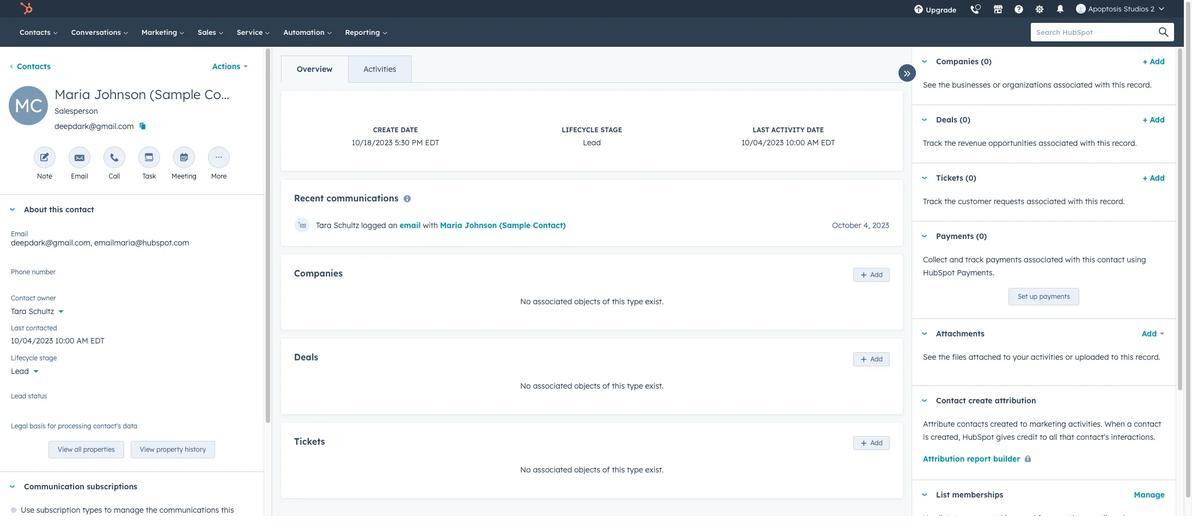 Task type: vqa. For each thing, say whether or not it's contained in the screenshot.
1st None from the right
no



Task type: locate. For each thing, give the bounding box(es) containing it.
hubspot inside collect and track payments associated with this contact using hubspot payments.
[[923, 268, 955, 278]]

exist.
[[645, 297, 664, 307], [645, 381, 664, 391], [645, 465, 664, 475]]

the down tickets (0)
[[944, 197, 956, 206]]

1 vertical spatial or
[[1066, 352, 1073, 362]]

contact left using at the right of the page
[[1097, 255, 1125, 265]]

see left files
[[923, 352, 936, 362]]

marketplaces button
[[987, 0, 1010, 17]]

1 of from the top
[[603, 297, 610, 307]]

0 vertical spatial communications
[[326, 193, 399, 204]]

type for deals
[[627, 381, 643, 391]]

2023
[[872, 220, 889, 230]]

1 edt from the left
[[425, 138, 439, 148]]

track for track the customer requests associated with this record.
[[923, 197, 942, 206]]

1 vertical spatial exist.
[[645, 381, 664, 391]]

(0) up customer
[[966, 173, 976, 183]]

2 no from the top
[[520, 381, 531, 391]]

reporting
[[345, 28, 382, 36]]

edt
[[425, 138, 439, 148], [821, 138, 835, 148]]

the left revenue on the top of page
[[944, 138, 956, 148]]

0 horizontal spatial lifecycle
[[11, 354, 38, 362]]

3 + from the top
[[1143, 173, 1148, 183]]

hubspot down contacts
[[962, 432, 994, 442]]

email inside email deepdark@gmail.com, emailmaria@hubspot.com
[[11, 230, 28, 238]]

upgrade image
[[914, 5, 924, 15]]

caret image up attribute
[[921, 399, 928, 402]]

lifecycle stage lead
[[562, 126, 622, 148]]

add
[[1150, 57, 1165, 66], [1150, 115, 1165, 125], [1150, 173, 1165, 183], [870, 271, 883, 279], [1142, 329, 1157, 339], [870, 355, 883, 363], [870, 439, 883, 447]]

1 horizontal spatial deals
[[936, 115, 957, 125]]

1 vertical spatial track
[[923, 197, 942, 206]]

1 vertical spatial add button
[[854, 352, 890, 366]]

2 vertical spatial + add
[[1143, 173, 1165, 183]]

(0) up businesses at the right top of the page
[[981, 57, 992, 66]]

to
[[1003, 352, 1011, 362], [1111, 352, 1119, 362], [1020, 419, 1027, 429], [1040, 432, 1047, 442], [104, 506, 112, 515]]

0 horizontal spatial payments
[[986, 255, 1022, 265]]

1 vertical spatial of
[[603, 381, 610, 391]]

data
[[123, 422, 137, 430]]

create
[[968, 396, 993, 406]]

contact inside collect and track payments associated with this contact using hubspot payments.
[[1097, 255, 1125, 265]]

settings image
[[1035, 5, 1045, 15]]

1 exist. from the top
[[645, 297, 664, 307]]

0 vertical spatial lead
[[583, 138, 601, 148]]

date up am
[[807, 126, 824, 134]]

2 view from the left
[[140, 446, 155, 454]]

track down tickets (0)
[[923, 197, 942, 206]]

0 vertical spatial track
[[923, 138, 942, 148]]

0 horizontal spatial contact
[[65, 205, 94, 215]]

3 + add from the top
[[1143, 173, 1165, 183]]

track the customer requests associated with this record.
[[923, 197, 1125, 206]]

3 add button from the top
[[854, 436, 890, 450]]

tickets inside dropdown button
[[936, 173, 963, 183]]

caret image for tickets (0)
[[921, 177, 928, 179]]

caret image up collect on the right of the page
[[921, 235, 928, 238]]

payments inside collect and track payments associated with this contact using hubspot payments.
[[986, 255, 1022, 265]]

activities
[[364, 64, 396, 74]]

owner
[[37, 294, 56, 302]]

2 date from the left
[[807, 126, 824, 134]]

0 horizontal spatial johnson
[[94, 86, 146, 102]]

0 horizontal spatial maria
[[54, 86, 90, 102]]

tara
[[316, 220, 331, 230], [11, 307, 26, 316]]

email image
[[75, 153, 84, 163]]

navigation containing overview
[[281, 56, 412, 83]]

0 horizontal spatial date
[[401, 126, 418, 134]]

1 vertical spatial see
[[923, 352, 936, 362]]

type for companies
[[627, 297, 643, 307]]

hubspot
[[923, 268, 955, 278], [962, 432, 994, 442]]

2 edt from the left
[[821, 138, 835, 148]]

number
[[32, 268, 56, 276]]

note image
[[40, 153, 50, 163]]

2 see from the top
[[923, 352, 936, 362]]

10:00
[[786, 138, 805, 148]]

marketing
[[1030, 419, 1066, 429]]

1 vertical spatial objects
[[574, 381, 600, 391]]

0 vertical spatial deals
[[936, 115, 957, 125]]

1 horizontal spatial schultz
[[334, 220, 359, 230]]

1 horizontal spatial (sample
[[499, 220, 531, 230]]

1 vertical spatial contact
[[936, 396, 966, 406]]

communication subscriptions
[[24, 482, 137, 492]]

a
[[1127, 419, 1132, 429]]

deals inside dropdown button
[[936, 115, 957, 125]]

communications
[[326, 193, 399, 204], [159, 506, 219, 515]]

tara down contact owner
[[11, 307, 26, 316]]

payments right track
[[986, 255, 1022, 265]]

lead inside popup button
[[11, 367, 29, 376]]

the right manage
[[146, 506, 157, 515]]

sales link
[[191, 17, 230, 47]]

1 vertical spatial + add
[[1143, 115, 1165, 125]]

caret image left attachments
[[921, 332, 928, 335]]

caret image inside attachments dropdown button
[[921, 332, 928, 335]]

created,
[[931, 432, 960, 442]]

or right activities
[[1066, 352, 1073, 362]]

hubspot down collect on the right of the page
[[923, 268, 955, 278]]

Phone number text field
[[11, 266, 253, 288]]

maria right email
[[440, 220, 462, 230]]

2 + add from the top
[[1143, 115, 1165, 125]]

0 vertical spatial companies
[[936, 57, 979, 66]]

date up 5:30
[[401, 126, 418, 134]]

1 type from the top
[[627, 297, 643, 307]]

track
[[923, 138, 942, 148], [923, 197, 942, 206]]

phone
[[11, 268, 30, 276]]

or right businesses at the right top of the page
[[993, 80, 1000, 90]]

caret image left companies (0)
[[921, 60, 928, 63]]

email down about
[[11, 230, 28, 238]]

last down tara schultz
[[11, 324, 24, 332]]

0 vertical spatial contacts link
[[13, 17, 65, 47]]

0 vertical spatial contact
[[11, 294, 35, 302]]

view inside view all properties link
[[58, 446, 73, 454]]

overview
[[297, 64, 333, 74]]

this inside dropdown button
[[49, 205, 63, 215]]

tara schultz image
[[1076, 4, 1086, 14]]

2 vertical spatial caret image
[[921, 494, 928, 496]]

1 vertical spatial last
[[11, 324, 24, 332]]

1 vertical spatial contact
[[1097, 255, 1125, 265]]

0 vertical spatial tickets
[[936, 173, 963, 183]]

contact) inside maria johnson (sample contact) salesperson
[[204, 86, 258, 102]]

1 horizontal spatial edt
[[821, 138, 835, 148]]

3 no associated objects of this type exist. from the top
[[520, 465, 664, 475]]

1 vertical spatial contact)
[[533, 220, 566, 230]]

view left property
[[140, 446, 155, 454]]

studios
[[1124, 4, 1149, 13]]

companies for companies (0)
[[936, 57, 979, 66]]

communications inside use subscription types to manage the communications this
[[159, 506, 219, 515]]

lifecycle for lifecycle stage
[[11, 354, 38, 362]]

with inside collect and track payments associated with this contact using hubspot payments.
[[1065, 255, 1080, 265]]

call image
[[109, 153, 119, 163]]

lead for lead status
[[11, 392, 26, 400]]

1 horizontal spatial tara
[[316, 220, 331, 230]]

0 vertical spatial johnson
[[94, 86, 146, 102]]

payments
[[936, 231, 974, 241]]

1 horizontal spatial contact
[[1097, 255, 1125, 265]]

use
[[21, 506, 34, 515]]

2 add button from the top
[[854, 352, 890, 366]]

2 vertical spatial +
[[1143, 173, 1148, 183]]

+ add
[[1143, 57, 1165, 66], [1143, 115, 1165, 125], [1143, 173, 1165, 183]]

2 + from the top
[[1143, 115, 1148, 125]]

1 horizontal spatial contact
[[936, 396, 966, 406]]

exist. for deals
[[645, 381, 664, 391]]

1 date from the left
[[401, 126, 418, 134]]

lifecycle for lifecycle stage lead
[[562, 126, 599, 134]]

payments right the up at the bottom of page
[[1039, 292, 1070, 301]]

schultz down the owner
[[29, 307, 54, 316]]

0 horizontal spatial view
[[58, 446, 73, 454]]

0 vertical spatial + add button
[[1143, 55, 1165, 68]]

+ add for track the customer requests associated with this record.
[[1143, 173, 1165, 183]]

conversations link
[[65, 17, 135, 47]]

1 horizontal spatial lifecycle
[[562, 126, 599, 134]]

this
[[1112, 80, 1125, 90], [1097, 138, 1110, 148], [1085, 197, 1098, 206], [49, 205, 63, 215], [1083, 255, 1095, 265], [612, 297, 625, 307], [1121, 352, 1134, 362], [612, 381, 625, 391], [612, 465, 625, 475], [221, 506, 234, 515]]

1 + add button from the top
[[1143, 55, 1165, 68]]

contact up attribute
[[936, 396, 966, 406]]

hubspot inside attribute contacts created to marketing activities. when a contact is created, hubspot gives credit to all that contact's interactions.
[[962, 432, 994, 442]]

0 horizontal spatial schultz
[[29, 307, 54, 316]]

1 vertical spatial maria
[[440, 220, 462, 230]]

legal basis for processing contact's data
[[11, 422, 137, 430]]

schultz
[[334, 220, 359, 230], [29, 307, 54, 316]]

caret image left list
[[921, 494, 928, 496]]

2 vertical spatial lead
[[11, 392, 26, 400]]

attribute
[[923, 419, 955, 429]]

the
[[938, 80, 950, 90], [944, 138, 956, 148], [944, 197, 956, 206], [938, 352, 950, 362], [146, 506, 157, 515]]

schultz inside popup button
[[29, 307, 54, 316]]

caret image left tickets (0)
[[921, 177, 928, 179]]

view down legal basis for processing contact's data
[[58, 446, 73, 454]]

caret image inside payments (0) dropdown button
[[921, 235, 928, 238]]

caret image left the communication
[[9, 486, 15, 488]]

1 horizontal spatial email
[[71, 172, 88, 180]]

0 horizontal spatial contact
[[11, 294, 35, 302]]

caret image inside communication subscriptions dropdown button
[[9, 486, 15, 488]]

basis
[[30, 422, 46, 430]]

0 vertical spatial add button
[[854, 268, 890, 282]]

3 + add button from the top
[[1143, 172, 1165, 185]]

no associated objects of this type exist. for companies
[[520, 297, 664, 307]]

1 vertical spatial no associated objects of this type exist.
[[520, 381, 664, 391]]

0 horizontal spatial communications
[[159, 506, 219, 515]]

last inside last activity date 10/04/2023 10:00 am edt
[[753, 126, 770, 134]]

0 horizontal spatial edt
[[425, 138, 439, 148]]

schultz for tara schultz
[[29, 307, 54, 316]]

associated
[[1054, 80, 1093, 90], [1039, 138, 1078, 148], [1027, 197, 1066, 206], [1024, 255, 1063, 265], [533, 297, 572, 307], [533, 381, 572, 391], [533, 465, 572, 475]]

0 vertical spatial + add
[[1143, 57, 1165, 66]]

objects for deals
[[574, 381, 600, 391]]

caret image for deals (0)
[[921, 118, 928, 121]]

lead button
[[11, 361, 253, 379]]

0 vertical spatial email
[[71, 172, 88, 180]]

the left businesses at the right top of the page
[[938, 80, 950, 90]]

caret image
[[921, 60, 928, 63], [9, 486, 15, 488], [921, 494, 928, 496]]

+ for see the businesses or organizations associated with this record.
[[1143, 57, 1148, 66]]

navigation
[[281, 56, 412, 83]]

0 horizontal spatial email
[[11, 230, 28, 238]]

no
[[520, 297, 531, 307], [520, 381, 531, 391], [520, 465, 531, 475]]

caret image inside 'deals (0)' dropdown button
[[921, 118, 928, 121]]

caret image for about this contact
[[9, 208, 15, 211]]

(0) up track
[[976, 231, 987, 241]]

0 vertical spatial payments
[[986, 255, 1022, 265]]

with for collect and track payments associated with this contact using hubspot payments.
[[1065, 255, 1080, 265]]

2 of from the top
[[603, 381, 610, 391]]

stage
[[601, 126, 622, 134]]

2 vertical spatial of
[[603, 465, 610, 475]]

businesses
[[952, 80, 991, 90]]

exist. for companies
[[645, 297, 664, 307]]

gives
[[996, 432, 1015, 442]]

tara inside tara schultz popup button
[[11, 307, 26, 316]]

1 vertical spatial contacts
[[17, 62, 51, 71]]

2 no associated objects of this type exist. from the top
[[520, 381, 664, 391]]

1 vertical spatial deals
[[294, 352, 318, 363]]

maria inside maria johnson (sample contact) salesperson
[[54, 86, 90, 102]]

see down companies (0)
[[923, 80, 936, 90]]

3 exist. from the top
[[645, 465, 664, 475]]

payments (0)
[[936, 231, 987, 241]]

1 view from the left
[[58, 446, 73, 454]]

caret image inside tickets (0) dropdown button
[[921, 177, 928, 179]]

2 vertical spatial no
[[520, 465, 531, 475]]

10/04/2023
[[742, 138, 784, 148]]

contact)
[[204, 86, 258, 102], [533, 220, 566, 230]]

1 vertical spatial all
[[74, 446, 81, 454]]

all left properties
[[74, 446, 81, 454]]

tara for tara schultz
[[11, 307, 26, 316]]

+ for track the revenue opportunities associated with this record.
[[1143, 115, 1148, 125]]

associated inside collect and track payments associated with this contact using hubspot payments.
[[1024, 255, 1063, 265]]

task image
[[144, 153, 154, 163]]

of for deals
[[603, 381, 610, 391]]

0 vertical spatial lifecycle
[[562, 126, 599, 134]]

with for tara schultz logged an email with maria johnson (sample contact)
[[423, 220, 438, 230]]

contacts link
[[13, 17, 65, 47], [9, 62, 51, 71]]

2 exist. from the top
[[645, 381, 664, 391]]

tickets for tickets (0)
[[936, 173, 963, 183]]

0 vertical spatial of
[[603, 297, 610, 307]]

0 vertical spatial see
[[923, 80, 936, 90]]

this inside use subscription types to manage the communications this
[[221, 506, 234, 515]]

1 objects from the top
[[574, 297, 600, 307]]

2 vertical spatial type
[[627, 465, 643, 475]]

1 no from the top
[[520, 297, 531, 307]]

1 + add from the top
[[1143, 57, 1165, 66]]

search button
[[1154, 23, 1174, 41]]

0 vertical spatial tara
[[316, 220, 331, 230]]

about this contact
[[24, 205, 94, 215]]

see for see the files attached to your activities or uploaded to this record.
[[923, 352, 936, 362]]

the for businesses
[[938, 80, 950, 90]]

edt right the "pm"
[[425, 138, 439, 148]]

create date 10/18/2023 5:30 pm edt
[[352, 126, 439, 148]]

0 vertical spatial contact's
[[93, 422, 121, 430]]

last up 10/04/2023
[[753, 126, 770, 134]]

1 horizontal spatial or
[[1066, 352, 1073, 362]]

email for email deepdark@gmail.com, emailmaria@hubspot.com
[[11, 230, 28, 238]]

0 horizontal spatial hubspot
[[923, 268, 955, 278]]

0 horizontal spatial contact)
[[204, 86, 258, 102]]

edt inside create date 10/18/2023 5:30 pm edt
[[425, 138, 439, 148]]

all left that
[[1049, 432, 1058, 442]]

(0) up revenue on the top of page
[[960, 115, 971, 125]]

activities
[[1031, 352, 1063, 362]]

1 vertical spatial lead
[[11, 367, 29, 376]]

contact up email deepdark@gmail.com, emailmaria@hubspot.com
[[65, 205, 94, 215]]

1 horizontal spatial tickets
[[936, 173, 963, 183]]

lifecycle inside lifecycle stage lead
[[562, 126, 599, 134]]

of
[[603, 297, 610, 307], [603, 381, 610, 391], [603, 465, 610, 475]]

1 + from the top
[[1143, 57, 1148, 66]]

view inside view property history link
[[140, 446, 155, 454]]

caret image left about
[[9, 208, 15, 211]]

3 of from the top
[[603, 465, 610, 475]]

0 vertical spatial objects
[[574, 297, 600, 307]]

johnson inside maria johnson (sample contact) salesperson
[[94, 86, 146, 102]]

more image
[[214, 153, 224, 163]]

2 vertical spatial contact
[[1134, 419, 1161, 429]]

view for view property history
[[140, 446, 155, 454]]

automation
[[283, 28, 327, 36]]

caret image
[[921, 118, 928, 121], [921, 177, 928, 179], [9, 208, 15, 211], [921, 235, 928, 238], [921, 332, 928, 335], [921, 399, 928, 402]]

1 vertical spatial schultz
[[29, 307, 54, 316]]

3 type from the top
[[627, 465, 643, 475]]

schultz down 'recent communications'
[[334, 220, 359, 230]]

record.
[[1127, 80, 1152, 90], [1112, 138, 1137, 148], [1100, 197, 1125, 206], [1136, 352, 1161, 362]]

0 vertical spatial contact)
[[204, 86, 258, 102]]

(sample
[[150, 86, 201, 102], [499, 220, 531, 230]]

that
[[1060, 432, 1074, 442]]

tara schultz logged an email with maria johnson (sample contact)
[[316, 220, 566, 230]]

add button
[[1135, 323, 1165, 345]]

(0) for companies (0)
[[981, 57, 992, 66]]

tickets for tickets
[[294, 436, 325, 447]]

lead down stage
[[583, 138, 601, 148]]

caret image left the deals (0)
[[921, 118, 928, 121]]

date inside last activity date 10/04/2023 10:00 am edt
[[807, 126, 824, 134]]

+
[[1143, 57, 1148, 66], [1143, 115, 1148, 125], [1143, 173, 1148, 183]]

to right types
[[104, 506, 112, 515]]

0 vertical spatial (sample
[[150, 86, 201, 102]]

attribution report builder button
[[923, 453, 1036, 467]]

companies inside dropdown button
[[936, 57, 979, 66]]

0 horizontal spatial or
[[993, 80, 1000, 90]]

caret image inside contact create attribution dropdown button
[[921, 399, 928, 402]]

manage
[[114, 506, 144, 515]]

2 type from the top
[[627, 381, 643, 391]]

menu
[[908, 0, 1171, 21]]

0 horizontal spatial deals
[[294, 352, 318, 363]]

0 horizontal spatial tickets
[[294, 436, 325, 447]]

1 vertical spatial type
[[627, 381, 643, 391]]

1 track from the top
[[923, 138, 942, 148]]

the left files
[[938, 352, 950, 362]]

edt right am
[[821, 138, 835, 148]]

the for files
[[938, 352, 950, 362]]

contact right a
[[1134, 419, 1161, 429]]

meeting image
[[179, 153, 189, 163]]

1 vertical spatial no
[[520, 381, 531, 391]]

email for email
[[71, 172, 88, 180]]

0 vertical spatial +
[[1143, 57, 1148, 66]]

lead down lifecycle stage
[[11, 367, 29, 376]]

1 see from the top
[[923, 80, 936, 90]]

contact inside dropdown button
[[936, 396, 966, 406]]

reporting link
[[339, 17, 394, 47]]

+ add button for see the businesses or organizations associated with this record.
[[1143, 55, 1165, 68]]

caret image inside list memberships dropdown button
[[921, 494, 928, 496]]

maria up salesperson
[[54, 86, 90, 102]]

caret image inside 'companies (0)' dropdown button
[[921, 60, 928, 63]]

3 objects from the top
[[574, 465, 600, 475]]

1 horizontal spatial all
[[1049, 432, 1058, 442]]

property
[[156, 446, 183, 454]]

date inside create date 10/18/2023 5:30 pm edt
[[401, 126, 418, 134]]

2 vertical spatial exist.
[[645, 465, 664, 475]]

tickets (0) button
[[912, 163, 1139, 193]]

track down the deals (0)
[[923, 138, 942, 148]]

hubspot image
[[20, 2, 33, 15]]

view all properties
[[58, 446, 115, 454]]

contact up tara schultz
[[11, 294, 35, 302]]

pm
[[412, 138, 423, 148]]

1 horizontal spatial date
[[807, 126, 824, 134]]

view all properties link
[[48, 441, 124, 459]]

email down email icon
[[71, 172, 88, 180]]

3 no from the top
[[520, 465, 531, 475]]

1 add button from the top
[[854, 268, 890, 282]]

0 vertical spatial all
[[1049, 432, 1058, 442]]

to right uploaded
[[1111, 352, 1119, 362]]

caret image for list memberships
[[921, 494, 928, 496]]

contact's left data
[[93, 422, 121, 430]]

2 + add button from the top
[[1143, 113, 1165, 126]]

(0) inside dropdown button
[[966, 173, 976, 183]]

1 vertical spatial tara
[[11, 307, 26, 316]]

activity
[[772, 126, 805, 134]]

caret image inside about this contact dropdown button
[[9, 208, 15, 211]]

1 vertical spatial hubspot
[[962, 432, 994, 442]]

set
[[1018, 292, 1028, 301]]

2 horizontal spatial contact
[[1134, 419, 1161, 429]]

for
[[47, 422, 56, 430]]

of for companies
[[603, 297, 610, 307]]

0 horizontal spatial tara
[[11, 307, 26, 316]]

companies (0) button
[[912, 47, 1139, 76]]

lead
[[583, 138, 601, 148], [11, 367, 29, 376], [11, 392, 26, 400]]

contact's down activities.
[[1077, 432, 1109, 442]]

0 horizontal spatial last
[[11, 324, 24, 332]]

customer
[[958, 197, 992, 206]]

apoptosis
[[1088, 4, 1122, 13]]

email
[[71, 172, 88, 180], [11, 230, 28, 238]]

2 objects from the top
[[574, 381, 600, 391]]

last
[[753, 126, 770, 134], [11, 324, 24, 332]]

1 vertical spatial communications
[[159, 506, 219, 515]]

2 track from the top
[[923, 197, 942, 206]]

deals for deals
[[294, 352, 318, 363]]

1 no associated objects of this type exist. from the top
[[520, 297, 664, 307]]

Search HubSpot search field
[[1031, 23, 1164, 41]]

johnson
[[94, 86, 146, 102], [465, 220, 497, 230]]

0 vertical spatial hubspot
[[923, 268, 955, 278]]

contact's
[[93, 422, 121, 430], [1077, 432, 1109, 442]]

2 vertical spatial objects
[[574, 465, 600, 475]]

notifications button
[[1051, 0, 1070, 17]]

0 vertical spatial or
[[993, 80, 1000, 90]]

tara down the recent
[[316, 220, 331, 230]]

lead left status
[[11, 392, 26, 400]]

0 vertical spatial exist.
[[645, 297, 664, 307]]

deals for deals (0)
[[936, 115, 957, 125]]

last for last activity date 10/04/2023 10:00 am edt
[[753, 126, 770, 134]]



Task type: describe. For each thing, give the bounding box(es) containing it.
caret image for payments (0)
[[921, 235, 928, 238]]

maria johnson (sample contact) link
[[440, 220, 566, 230]]

+ for track the customer requests associated with this record.
[[1143, 173, 1148, 183]]

status
[[28, 392, 47, 400]]

use subscription types to manage the communications this
[[11, 506, 234, 516]]

(0) for deals (0)
[[960, 115, 971, 125]]

up
[[1030, 292, 1038, 301]]

exist. for tickets
[[645, 465, 664, 475]]

caret image for attachments
[[921, 332, 928, 335]]

notifications image
[[1056, 5, 1066, 15]]

5:30
[[395, 138, 410, 148]]

no associated objects of this type exist. for tickets
[[520, 465, 664, 475]]

+ add for track the revenue opportunities associated with this record.
[[1143, 115, 1165, 125]]

settings link
[[1029, 0, 1051, 17]]

actions
[[212, 62, 240, 71]]

search image
[[1159, 27, 1169, 37]]

no associated objects of this type exist. for deals
[[520, 381, 664, 391]]

(sample inside maria johnson (sample contact) salesperson
[[150, 86, 201, 102]]

+ add for see the businesses or organizations associated with this record.
[[1143, 57, 1165, 66]]

hubspot link
[[13, 2, 41, 15]]

no for deals
[[520, 381, 531, 391]]

lead status
[[11, 392, 47, 400]]

calling icon image
[[970, 5, 980, 15]]

view property history
[[140, 446, 206, 454]]

revenue
[[958, 138, 986, 148]]

objects for companies
[[574, 297, 600, 307]]

to down marketing
[[1040, 432, 1047, 442]]

properties
[[83, 446, 115, 454]]

1 vertical spatial (sample
[[499, 220, 531, 230]]

am
[[807, 138, 819, 148]]

1 horizontal spatial payments
[[1039, 292, 1070, 301]]

history
[[185, 446, 206, 454]]

subscription
[[36, 506, 80, 515]]

salesperson
[[54, 106, 98, 116]]

note
[[37, 172, 52, 180]]

+ add button for track the customer requests associated with this record.
[[1143, 172, 1165, 185]]

attachments
[[936, 329, 985, 339]]

report
[[967, 454, 991, 464]]

all inside view all properties link
[[74, 446, 81, 454]]

collect and track payments associated with this contact using hubspot payments.
[[923, 255, 1146, 278]]

track the revenue opportunities associated with this record.
[[923, 138, 1137, 148]]

help image
[[1014, 5, 1024, 15]]

caret image for contact create attribution
[[921, 399, 928, 402]]

(0) for payments (0)
[[976, 231, 987, 241]]

0 vertical spatial contacts
[[20, 28, 53, 36]]

tickets (0)
[[936, 173, 976, 183]]

track for track the revenue opportunities associated with this record.
[[923, 138, 942, 148]]

schultz for tara schultz logged an email with maria johnson (sample contact)
[[334, 220, 359, 230]]

1 horizontal spatial contact)
[[533, 220, 566, 230]]

lifecycle stage
[[11, 354, 57, 362]]

processing
[[58, 422, 91, 430]]

with for track the revenue opportunities associated with this record.
[[1080, 138, 1095, 148]]

when
[[1105, 419, 1125, 429]]

contact's inside attribute contacts created to marketing activities. when a contact is created, hubspot gives credit to all that contact's interactions.
[[1077, 432, 1109, 442]]

no for tickets
[[520, 465, 531, 475]]

conversations
[[71, 28, 123, 36]]

1 horizontal spatial maria
[[440, 220, 462, 230]]

an
[[388, 220, 397, 230]]

type for tickets
[[627, 465, 643, 475]]

to inside use subscription types to manage the communications this
[[104, 506, 112, 515]]

contacted
[[26, 324, 57, 332]]

more
[[211, 172, 227, 180]]

deals (0)
[[936, 115, 971, 125]]

logged
[[361, 220, 386, 230]]

+ add button for track the revenue opportunities associated with this record.
[[1143, 113, 1165, 126]]

about this contact button
[[0, 195, 253, 224]]

the for revenue
[[944, 138, 956, 148]]

recent
[[294, 193, 324, 204]]

attribute contacts created to marketing activities. when a contact is created, hubspot gives credit to all that contact's interactions.
[[923, 419, 1161, 442]]

attachments button
[[912, 319, 1130, 349]]

call
[[109, 172, 120, 180]]

create
[[373, 126, 399, 134]]

the for customer
[[944, 197, 956, 206]]

caret image for companies (0)
[[921, 60, 928, 63]]

this inside collect and track payments associated with this contact using hubspot payments.
[[1083, 255, 1095, 265]]

collect
[[923, 255, 947, 265]]

contact create attribution button
[[912, 386, 1165, 416]]

lead for lead
[[11, 367, 29, 376]]

to up credit
[[1020, 419, 1027, 429]]

caret image for communication subscriptions
[[9, 486, 15, 488]]

add button for companies
[[854, 268, 890, 282]]

contact inside attribute contacts created to marketing activities. when a contact is created, hubspot gives credit to all that contact's interactions.
[[1134, 419, 1161, 429]]

companies for companies
[[294, 268, 343, 279]]

emailmaria@hubspot.com
[[94, 238, 189, 248]]

no for companies
[[520, 297, 531, 307]]

Last contacted text field
[[11, 331, 253, 348]]

apoptosis studios 2 button
[[1070, 0, 1171, 17]]

service link
[[230, 17, 277, 47]]

automation link
[[277, 17, 339, 47]]

activities.
[[1068, 419, 1103, 429]]

10/18/2023
[[352, 138, 393, 148]]

last for last contacted
[[11, 324, 24, 332]]

with for track the customer requests associated with this record.
[[1068, 197, 1083, 206]]

tara for tara schultz logged an email with maria johnson (sample contact)
[[316, 220, 331, 230]]

1 vertical spatial contacts link
[[9, 62, 51, 71]]

lead inside lifecycle stage lead
[[583, 138, 601, 148]]

2
[[1151, 4, 1155, 13]]

see the businesses or organizations associated with this record.
[[923, 80, 1152, 90]]

last contacted
[[11, 324, 57, 332]]

payments (0) button
[[912, 222, 1161, 251]]

overview link
[[282, 56, 348, 82]]

subscriptions
[[87, 482, 137, 492]]

see for see the businesses or organizations associated with this record.
[[923, 80, 936, 90]]

apoptosis studios 2
[[1088, 4, 1155, 13]]

marketing link
[[135, 17, 191, 47]]

add button for tickets
[[854, 436, 890, 450]]

to left your
[[1003, 352, 1011, 362]]

see the files attached to your activities or uploaded to this record.
[[923, 352, 1161, 362]]

october 4, 2023
[[832, 220, 889, 230]]

attribution
[[923, 454, 965, 464]]

of for tickets
[[603, 465, 610, 475]]

organizations
[[1003, 80, 1051, 90]]

add button for deals
[[854, 352, 890, 366]]

edt inside last activity date 10/04/2023 10:00 am edt
[[821, 138, 835, 148]]

view property history link
[[131, 441, 215, 459]]

task
[[142, 172, 156, 180]]

(0) for tickets (0)
[[966, 173, 976, 183]]

view for view all properties
[[58, 446, 73, 454]]

about
[[24, 205, 47, 215]]

your
[[1013, 352, 1029, 362]]

1 horizontal spatial communications
[[326, 193, 399, 204]]

attribution
[[995, 396, 1036, 406]]

menu containing apoptosis studios 2
[[908, 0, 1171, 21]]

1 vertical spatial johnson
[[465, 220, 497, 230]]

all inside attribute contacts created to marketing activities. when a contact is created, hubspot gives credit to all that contact's interactions.
[[1049, 432, 1058, 442]]

marketplaces image
[[994, 5, 1003, 15]]

credit
[[1017, 432, 1038, 442]]

marketing
[[142, 28, 179, 36]]

stage
[[40, 354, 57, 362]]

opportunities
[[989, 138, 1037, 148]]

contact for contact create attribution
[[936, 396, 966, 406]]

0 horizontal spatial contact's
[[93, 422, 121, 430]]

objects for tickets
[[574, 465, 600, 475]]

contact for contact owner
[[11, 294, 35, 302]]

list memberships
[[936, 490, 1003, 500]]

contact inside dropdown button
[[65, 205, 94, 215]]

tara schultz button
[[11, 301, 253, 319]]

meeting
[[172, 172, 197, 180]]

deepdark@gmail.com,
[[11, 238, 92, 248]]

calling icon button
[[966, 1, 984, 17]]

types
[[82, 506, 102, 515]]

add inside popup button
[[1142, 329, 1157, 339]]

legal
[[11, 422, 28, 430]]

phone number
[[11, 268, 56, 276]]

maria johnson (sample contact) salesperson
[[54, 86, 258, 116]]

october
[[832, 220, 861, 230]]

the inside use subscription types to manage the communications this
[[146, 506, 157, 515]]

communication
[[24, 482, 84, 492]]

interactions.
[[1111, 432, 1155, 442]]



